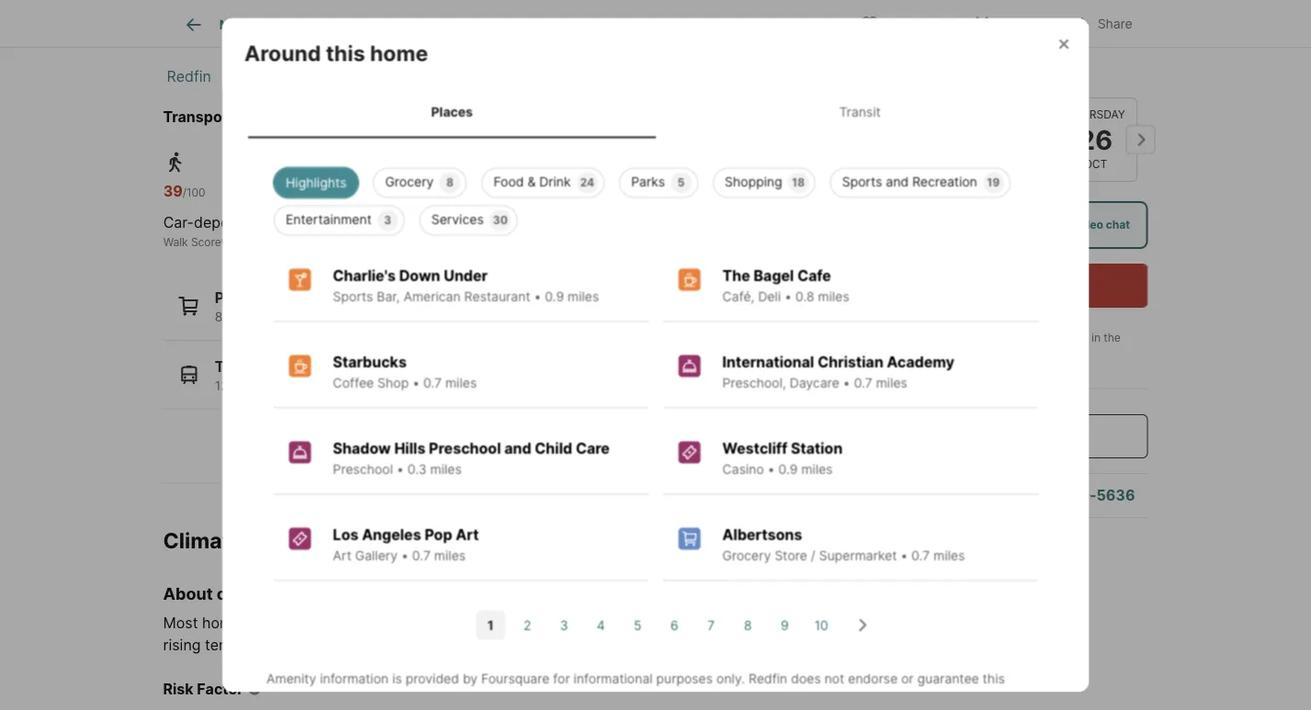 Task type: locate. For each thing, give the bounding box(es) containing it.
5 button
[[623, 610, 652, 640]]

1 vertical spatial this
[[326, 40, 365, 66]]

places right delightful
[[431, 103, 473, 119]]

5 inside list box
[[677, 175, 685, 189]]

24
[[580, 175, 594, 189]]

score for dependent
[[191, 235, 221, 249]]

1 vertical spatial 30
[[925, 348, 939, 361]]

score inside car-dependent walk score ®
[[191, 235, 221, 249]]

0 horizontal spatial around
[[163, 11, 240, 37]]

a
[[910, 487, 919, 505]]

0.9 inside charlie's down under sports bar, american restaurant • 0.9 miles
[[545, 288, 564, 304]]

8 left the 9
[[744, 617, 752, 633]]

parks
[[398, 309, 431, 325]]

207,
[[270, 378, 295, 393]]

home right my redfin
[[289, 11, 347, 37]]

0 vertical spatial 5
[[677, 175, 685, 189]]

None button
[[1054, 97, 1138, 182]]

the
[[722, 266, 750, 284]]

0 vertical spatial for
[[553, 671, 570, 686]]

score right walk
[[191, 235, 221, 249]]

& right food
[[527, 174, 536, 189]]

• right restaurant
[[534, 288, 541, 304]]

by
[[657, 614, 674, 632], [462, 671, 477, 686]]

1 their from the left
[[550, 690, 577, 706]]

0.9
[[545, 288, 564, 304], [778, 461, 798, 477]]

2 vertical spatial redfin
[[748, 671, 787, 686]]

1 horizontal spatial climate
[[678, 614, 728, 632]]

1 horizontal spatial ®
[[431, 235, 438, 249]]

0 horizontal spatial 3
[[384, 213, 391, 226]]

1 ® from the left
[[221, 235, 228, 249]]

30 inside in the last 30 days
[[925, 348, 939, 361]]

& inside list box
[[527, 174, 536, 189]]

tax
[[596, 17, 615, 32]]

1 horizontal spatial art
[[455, 526, 479, 544]]

0 vertical spatial places
[[431, 103, 473, 119]]

sports inside charlie's down under sports bar, american restaurant • 0.9 miles
[[333, 288, 373, 304]]

temperatures
[[205, 636, 298, 654]]

1 horizontal spatial transit
[[362, 235, 398, 249]]

details
[[475, 17, 515, 32]]

1 horizontal spatial sports
[[842, 174, 882, 189]]

their down only.
[[711, 690, 739, 706]]

&
[[584, 17, 592, 32], [527, 174, 536, 189]]

transit inside transit 120, 121, 207, 208, 209, 210
[[215, 357, 265, 375]]

via
[[1056, 218, 1071, 232]]

sports up restaurants,
[[333, 288, 373, 304]]

tab list
[[163, 0, 782, 47], [244, 85, 1068, 138]]

2 vertical spatial 8
[[744, 617, 752, 633]]

1 horizontal spatial grocery
[[722, 548, 771, 563]]

around up redfin link
[[163, 11, 240, 37]]

places inside places 8 groceries, 23 restaurants, 5 parks
[[215, 289, 263, 307]]

transit inside some transit transit score ®
[[362, 235, 398, 249]]

some transit transit score ®
[[362, 214, 450, 249]]

0 vertical spatial sports
[[842, 174, 882, 189]]

levels.
[[361, 636, 405, 654]]

own
[[581, 690, 606, 706]]

redfin up transportation
[[167, 67, 211, 85]]

restaurant
[[464, 288, 530, 304]]

• left 0.8 at the top of the page
[[784, 288, 792, 304]]

0 horizontal spatial 8
[[215, 309, 223, 325]]

schools tab
[[680, 3, 767, 47]]

121,
[[243, 378, 266, 393]]

0 horizontal spatial redfin
[[167, 67, 211, 85]]

x-
[[999, 16, 1012, 32]]

risks up some
[[280, 584, 320, 605]]

schools
[[700, 17, 748, 32]]

home
[[289, 11, 347, 37], [370, 40, 428, 66]]

sale & tax history tab
[[535, 3, 680, 47]]

miles right shop
[[445, 375, 477, 391]]

0 vertical spatial around
[[163, 11, 240, 37]]

8 up the services
[[446, 175, 453, 189]]

academy
[[887, 353, 955, 371]]

1 vertical spatial climate
[[678, 614, 728, 632]]

and
[[886, 174, 909, 189], [504, 439, 531, 457], [503, 614, 529, 632], [302, 636, 328, 654], [342, 690, 365, 706]]

oct down 26
[[1084, 158, 1107, 171]]

0 horizontal spatial transit
[[215, 357, 265, 375]]

8 button
[[733, 610, 762, 640]]

5 down bar, at the top left of page
[[386, 309, 394, 325]]

1 vertical spatial tab list
[[244, 85, 1068, 138]]

23
[[290, 309, 306, 325]]

their left own
[[550, 690, 577, 706]]

(725) 999-5636 link
[[1018, 487, 1136, 505]]

8 left groceries,
[[215, 309, 223, 325]]

0.7 inside albertsons grocery store / supermarket • 0.7 miles
[[911, 548, 930, 563]]

• inside international christian academy preschool, daycare • 0.7 miles
[[843, 375, 850, 391]]

rising
[[163, 636, 201, 654]]

/100 inside 35 /100
[[381, 186, 404, 199]]

1 vertical spatial 5
[[386, 309, 394, 325]]

2 vertical spatial transit
[[215, 357, 265, 375]]

places up groceries,
[[215, 289, 263, 307]]

3 oct from the left
[[1084, 158, 1107, 171]]

my
[[220, 17, 239, 32]]

0 vertical spatial home
[[289, 11, 347, 37]]

® for dependent
[[221, 235, 228, 249]]

none button containing 26
[[1054, 97, 1138, 182]]

35 /100
[[362, 182, 404, 200]]

0 vertical spatial &
[[584, 17, 592, 32]]

1 score from the left
[[191, 235, 221, 249]]

miles inside westcliff station casino • 0.9 miles
[[801, 461, 833, 477]]

places inside tab
[[431, 103, 473, 119]]

and left child
[[504, 439, 531, 457]]

120,
[[215, 378, 240, 393]]

miles right "0.3"
[[430, 461, 461, 477]]

2 /100 from the left
[[381, 186, 404, 199]]

1 horizontal spatial /100
[[381, 186, 404, 199]]

impacted
[[588, 614, 653, 632]]

3 inside list box
[[384, 213, 391, 226]]

0.7 right shop
[[423, 375, 441, 391]]

2 horizontal spatial oct
[[1084, 158, 1107, 171]]

0 vertical spatial by
[[657, 614, 674, 632]]

oct button left 19
[[872, 96, 956, 183]]

miles down pop
[[434, 548, 465, 563]]

1 vertical spatial by
[[462, 671, 477, 686]]

redfin up 'desired'
[[748, 671, 787, 686]]

miles down question
[[933, 548, 965, 563]]

by inside most homes have some risk of natural disasters, and may be impacted by climate change due to rising temperatures and sea levels.
[[657, 614, 674, 632]]

1 vertical spatial 8
[[215, 309, 223, 325]]

(725) 999-5636
[[1018, 487, 1136, 505]]

grocery right the 35
[[385, 174, 434, 189]]

& for food
[[527, 174, 536, 189]]

not
[[824, 671, 844, 686]]

1 vertical spatial for
[[691, 690, 708, 706]]

• inside starbucks coffee shop • 0.7 miles
[[412, 375, 419, 391]]

property details
[[418, 17, 515, 32]]

3 inside button
[[560, 617, 568, 633]]

® down transit
[[431, 235, 438, 249]]

informational
[[573, 671, 653, 686]]

and down information
[[342, 690, 365, 706]]

19
[[987, 175, 1000, 189]]

oct up sports and recreation
[[902, 158, 925, 171]]

8 inside button
[[744, 617, 752, 633]]

near
[[274, 107, 307, 125]]

oct button up 'tour via video chat' list box
[[963, 97, 1047, 182]]

0.7 down christian
[[854, 375, 872, 391]]

1 vertical spatial art
[[333, 548, 351, 563]]

1 oct from the left
[[902, 158, 925, 171]]

transit up "120,"
[[215, 357, 265, 375]]

Oct button
[[872, 96, 956, 183], [963, 97, 1047, 182]]

• right shop
[[412, 375, 419, 391]]

tab list containing my redfin
[[163, 0, 782, 47]]

redfin right my
[[242, 17, 283, 32]]

parks
[[631, 174, 665, 189]]

miles down station
[[801, 461, 833, 477]]

1 horizontal spatial &
[[584, 17, 592, 32]]

list box inside around this home dialog
[[259, 160, 1053, 235]]

under
[[443, 266, 488, 284]]

& left tax
[[584, 17, 592, 32]]

home down property
[[370, 40, 428, 66]]

property
[[418, 17, 471, 32]]

for down purposes
[[691, 690, 708, 706]]

of
[[361, 614, 375, 632]]

this right guarantee
[[983, 671, 1005, 686]]

score down transit
[[401, 235, 431, 249]]

0 horizontal spatial ®
[[221, 235, 228, 249]]

0 vertical spatial 3
[[384, 213, 391, 226]]

by up buyers
[[462, 671, 477, 686]]

1 horizontal spatial 8
[[446, 175, 453, 189]]

property details tab
[[399, 3, 535, 47]]

around this home up redfin link
[[163, 11, 347, 37]]

0 horizontal spatial home
[[289, 11, 347, 37]]

this right my
[[245, 11, 284, 37]]

miles
[[567, 288, 599, 304], [818, 288, 849, 304], [445, 375, 477, 391], [876, 375, 907, 391], [430, 461, 461, 477], [801, 461, 833, 477], [434, 548, 465, 563], [933, 548, 965, 563]]

1 horizontal spatial preschool
[[429, 439, 501, 457]]

overview tab
[[302, 3, 399, 47]]

transit inside tab
[[839, 103, 881, 119]]

3 left "4" button
[[560, 617, 568, 633]]

2 horizontal spatial 5
[[677, 175, 685, 189]]

tab list containing places
[[244, 85, 1068, 138]]

around this home
[[163, 11, 347, 37], [244, 40, 428, 66]]

miles inside charlie's down under sports bar, american restaurant • 0.9 miles
[[567, 288, 599, 304]]

/100 inside 64 /100
[[562, 186, 585, 199]]

• left "0.3"
[[396, 461, 404, 477]]

cafe
[[797, 266, 831, 284]]

0 horizontal spatial this
[[245, 11, 284, 37]]

oct up 19
[[993, 158, 1016, 171]]

buyers
[[451, 690, 493, 706]]

0 horizontal spatial their
[[550, 690, 577, 706]]

café,
[[722, 288, 754, 304]]

0.7 inside international christian academy preschool, daycare • 0.7 miles
[[854, 375, 872, 391]]

0 horizontal spatial places
[[215, 289, 263, 307]]

209,
[[329, 378, 356, 393]]

3 down 35 /100
[[384, 213, 391, 226]]

by right 5 button
[[657, 614, 674, 632]]

® down "dependent"
[[221, 235, 228, 249]]

change
[[732, 614, 783, 632]]

® inside some transit transit score ®
[[431, 235, 438, 249]]

• down angeles
[[401, 548, 408, 563]]

and left recreation
[[886, 174, 909, 189]]

grocery down the albertsons
[[722, 548, 771, 563]]

0 vertical spatial 30
[[493, 213, 508, 226]]

0.9 down station
[[778, 461, 798, 477]]

0 horizontal spatial oct
[[902, 158, 925, 171]]

for right foursquare
[[553, 671, 570, 686]]

around this home down overview
[[244, 40, 428, 66]]

miles right restaurant
[[567, 288, 599, 304]]

around down my redfin
[[244, 40, 321, 66]]

list box containing grocery
[[259, 160, 1053, 235]]

/100
[[183, 186, 206, 199], [381, 186, 404, 199], [562, 186, 585, 199]]

score for transit
[[401, 235, 431, 249]]

risk factor
[[163, 680, 243, 698]]

5 right 4
[[634, 617, 641, 633]]

option
[[861, 201, 990, 249]]

only.
[[716, 671, 745, 686]]

miles down 'last'
[[876, 375, 907, 391]]

1 horizontal spatial this
[[326, 40, 365, 66]]

westcliff station casino • 0.9 miles
[[722, 439, 843, 477]]

1 /100 from the left
[[183, 186, 206, 199]]

1 vertical spatial around
[[244, 40, 321, 66]]

to
[[818, 614, 832, 632]]

2 button
[[512, 610, 542, 640]]

sports right 18
[[842, 174, 882, 189]]

tab list up parks
[[244, 85, 1068, 138]]

miles down cafe
[[818, 288, 849, 304]]

1 vertical spatial around this home
[[244, 40, 428, 66]]

1 vertical spatial risks
[[280, 584, 320, 605]]

0 horizontal spatial 5
[[386, 309, 394, 325]]

1 horizontal spatial oct
[[993, 158, 1016, 171]]

1 horizontal spatial their
[[711, 690, 739, 706]]

8 inside list box
[[446, 175, 453, 189]]

•
[[534, 288, 541, 304], [784, 288, 792, 304], [412, 375, 419, 391], [843, 375, 850, 391], [396, 461, 404, 477], [768, 461, 775, 477], [401, 548, 408, 563], [901, 548, 908, 563]]

climate
[[217, 584, 276, 605], [678, 614, 728, 632]]

0 vertical spatial tab list
[[163, 0, 782, 47]]

miles inside albertsons grocery store / supermarket • 0.7 miles
[[933, 548, 965, 563]]

tour via video chat list box
[[861, 201, 1149, 249]]

history
[[618, 17, 660, 32]]

1 vertical spatial &
[[527, 174, 536, 189]]

1 horizontal spatial 0.9
[[778, 461, 798, 477]]

1 horizontal spatial by
[[657, 614, 674, 632]]

0 horizontal spatial preschool
[[333, 461, 393, 477]]

0 vertical spatial redfin
[[242, 17, 283, 32]]

0 vertical spatial 0.9
[[545, 288, 564, 304]]

climate left 8 button
[[678, 614, 728, 632]]

0.3
[[407, 461, 426, 477]]

1 horizontal spatial around
[[244, 40, 321, 66]]

0.9 right restaurant
[[545, 288, 564, 304]]

0 vertical spatial 8
[[446, 175, 453, 189]]

preschool right hills
[[429, 439, 501, 457]]

• down christian
[[843, 375, 850, 391]]

2 horizontal spatial /100
[[562, 186, 585, 199]]

5
[[677, 175, 685, 189], [386, 309, 394, 325], [634, 617, 641, 633]]

list box
[[259, 160, 1053, 235]]

charlie's
[[333, 266, 396, 284]]

2 vertical spatial 5
[[634, 617, 641, 633]]

1 horizontal spatial 3
[[560, 617, 568, 633]]

0 horizontal spatial &
[[527, 174, 536, 189]]

entertainment
[[285, 211, 371, 227]]

• inside westcliff station casino • 0.9 miles
[[768, 461, 775, 477]]

ask
[[879, 487, 907, 505]]

999-
[[1061, 487, 1097, 505]]

30 down food
[[493, 213, 508, 226]]

• inside shadow hills preschool and child care preschool • 0.3 miles
[[396, 461, 404, 477]]

1 horizontal spatial redfin
[[242, 17, 283, 32]]

3 /100 from the left
[[562, 186, 585, 199]]

this
[[245, 11, 284, 37], [326, 40, 365, 66], [983, 671, 1005, 686]]

out
[[1012, 16, 1034, 32]]

1 vertical spatial 0.9
[[778, 461, 798, 477]]

score inside some transit transit score ®
[[401, 235, 431, 249]]

redfin inside tab list
[[242, 17, 283, 32]]

2 vertical spatial this
[[983, 671, 1005, 686]]

tab list up places tab
[[163, 0, 782, 47]]

0 vertical spatial grocery
[[385, 174, 434, 189]]

transit up sports and recreation
[[839, 103, 881, 119]]

2
[[523, 617, 531, 633]]

1 horizontal spatial 5
[[634, 617, 641, 633]]

0 vertical spatial transit
[[839, 103, 881, 119]]

art right pop
[[455, 526, 479, 544]]

1 vertical spatial sports
[[333, 288, 373, 304]]

30 right 'last'
[[925, 348, 939, 361]]

1 vertical spatial preschool
[[333, 461, 393, 477]]

preschool
[[429, 439, 501, 457], [333, 461, 393, 477]]

& inside tab
[[584, 17, 592, 32]]

art down los
[[333, 548, 351, 563]]

by inside amenity information is provided by foursquare for informational purposes only. redfin does not endorse or guarantee this information, and recommends buyers conduct their own investigation for their desired amenities.
[[462, 671, 477, 686]]

this down overview
[[326, 40, 365, 66]]

0.7
[[423, 375, 441, 391], [854, 375, 872, 391], [412, 548, 430, 563], [911, 548, 930, 563]]

• right supermarket
[[901, 548, 908, 563]]

score
[[191, 235, 221, 249], [401, 235, 431, 249]]

0 horizontal spatial sports
[[333, 288, 373, 304]]

1 vertical spatial grocery
[[722, 548, 771, 563]]

30
[[493, 213, 508, 226], [925, 348, 939, 361]]

1 horizontal spatial places
[[431, 103, 473, 119]]

in
[[1092, 331, 1101, 345]]

/100 inside 39 /100
[[183, 186, 206, 199]]

and inside amenity information is provided by foursquare for informational purposes only. redfin does not endorse or guarantee this information, and recommends buyers conduct their own investigation for their desired amenities.
[[342, 690, 365, 706]]

overview
[[322, 17, 379, 32]]

1 horizontal spatial 30
[[925, 348, 939, 361]]

transit down some
[[362, 235, 398, 249]]

thursday
[[1066, 108, 1125, 121]]

0.7 inside starbucks coffee shop • 0.7 miles
[[423, 375, 441, 391]]

0 horizontal spatial 0.9
[[545, 288, 564, 304]]

0 vertical spatial this
[[245, 11, 284, 37]]

2 score from the left
[[401, 235, 431, 249]]

2 ® from the left
[[431, 235, 438, 249]]

0.7 down "a"
[[911, 548, 930, 563]]

1 vertical spatial 3
[[560, 617, 568, 633]]

risks up about climate risks
[[248, 528, 298, 554]]

0.7 inside los angeles pop art art gallery • 0.7 miles
[[412, 548, 430, 563]]

next image
[[1127, 125, 1156, 154]]

0 horizontal spatial climate
[[217, 584, 276, 605]]

around this home element
[[244, 18, 450, 66]]

• down westcliff at the bottom right
[[768, 461, 775, 477]]

preschool down shadow at the bottom left
[[333, 461, 393, 477]]

0 horizontal spatial by
[[462, 671, 477, 686]]

30 inside services 30
[[493, 213, 508, 226]]

sale
[[554, 17, 581, 32]]

0 horizontal spatial 30
[[493, 213, 508, 226]]

39
[[163, 182, 183, 200]]

® inside car-dependent walk score ®
[[221, 235, 228, 249]]

walk
[[163, 235, 188, 249]]

2 horizontal spatial 8
[[744, 617, 752, 633]]

2 horizontal spatial this
[[983, 671, 1005, 686]]

2 their from the left
[[711, 690, 739, 706]]

is
[[392, 671, 402, 686]]

1 horizontal spatial home
[[370, 40, 428, 66]]

0 horizontal spatial score
[[191, 235, 221, 249]]

1 vertical spatial places
[[215, 289, 263, 307]]

and down some
[[302, 636, 328, 654]]

1 horizontal spatial score
[[401, 235, 431, 249]]

208,
[[298, 378, 325, 393]]

1 vertical spatial transit
[[362, 235, 398, 249]]

recommends
[[369, 690, 448, 706]]

climate up homes
[[217, 584, 276, 605]]

0.7 down pop
[[412, 548, 430, 563]]

redfin inside amenity information is provided by foursquare for informational purposes only. redfin does not endorse or guarantee this information, and recommends buyers conduct their own investigation for their desired amenities.
[[748, 671, 787, 686]]

5 right parks
[[677, 175, 685, 189]]



Task type: describe. For each thing, give the bounding box(es) containing it.
/100 for 39
[[183, 186, 206, 199]]

• inside the bagel cafe café, deli • 0.8 miles
[[784, 288, 792, 304]]

amenity
[[266, 671, 316, 686]]

foursquare
[[481, 671, 549, 686]]

services 30
[[431, 211, 508, 227]]

transit for transit
[[839, 103, 881, 119]]

39 /100
[[163, 182, 206, 200]]

26
[[1079, 123, 1113, 156]]

restaurants,
[[310, 309, 383, 325]]

coffee
[[333, 375, 374, 391]]

recreation
[[912, 174, 977, 189]]

food
[[493, 174, 524, 189]]

hills
[[394, 439, 425, 457]]

8032
[[310, 107, 349, 125]]

89128
[[1057, 331, 1089, 345]]

gallery
[[355, 548, 397, 563]]

some
[[290, 614, 328, 632]]

miles inside starbucks coffee shop • 0.7 miles
[[445, 375, 477, 391]]

and right 1
[[503, 614, 529, 632]]

0 horizontal spatial for
[[553, 671, 570, 686]]

places for places
[[431, 103, 473, 119]]

albertsons
[[722, 526, 802, 544]]

miles inside shadow hills preschool and child care preschool • 0.3 miles
[[430, 461, 461, 477]]

miles inside los angeles pop art art gallery • 0.7 miles
[[434, 548, 465, 563]]

(725)
[[1018, 487, 1058, 505]]

0 horizontal spatial oct button
[[872, 96, 956, 183]]

places for places 8 groceries, 23 restaurants, 5 parks
[[215, 289, 263, 307]]

albertsons grocery store / supermarket • 0.7 miles
[[722, 526, 965, 563]]

0 vertical spatial art
[[455, 526, 479, 544]]

disasters,
[[431, 614, 499, 632]]

1
[[487, 617, 494, 633]]

6
[[670, 617, 678, 633]]

climate
[[163, 528, 243, 554]]

tab list inside around this home dialog
[[244, 85, 1068, 138]]

transit for transit 120, 121, 207, 208, 209, 210
[[215, 357, 265, 375]]

4
[[597, 617, 605, 633]]

miles inside international christian academy preschool, daycare • 0.7 miles
[[876, 375, 907, 391]]

sports inside list box
[[842, 174, 882, 189]]

transit tab
[[656, 89, 1064, 134]]

/100 for 64
[[562, 186, 585, 199]]

international christian academy preschool, daycare • 0.7 miles
[[722, 353, 955, 391]]

store
[[775, 548, 807, 563]]

1 horizontal spatial oct button
[[963, 97, 1047, 182]]

tour via video chat
[[1028, 218, 1130, 232]]

0 vertical spatial risks
[[248, 528, 298, 554]]

/100 for 35
[[381, 186, 404, 199]]

this inside amenity information is provided by foursquare for informational purposes only. redfin does not endorse or guarantee this information, and recommends buyers conduct their own investigation for their desired amenities.
[[983, 671, 1005, 686]]

tour
[[1028, 218, 1053, 232]]

highlights
[[285, 174, 346, 190]]

down
[[399, 266, 440, 284]]

shop
[[377, 375, 409, 391]]

4 button
[[586, 610, 615, 640]]

have
[[253, 614, 286, 632]]

angeles
[[362, 526, 421, 544]]

1 horizontal spatial for
[[691, 690, 708, 706]]

35
[[362, 182, 381, 200]]

home inside dialog
[[370, 40, 428, 66]]

5 inside places 8 groceries, 23 restaurants, 5 parks
[[386, 309, 394, 325]]

question
[[922, 487, 986, 505]]

casino
[[722, 461, 764, 477]]

0.9 inside westcliff station casino • 0.9 miles
[[778, 461, 798, 477]]

charlie's down under sports bar, american restaurant • 0.9 miles
[[333, 266, 599, 304]]

0 vertical spatial preschool
[[429, 439, 501, 457]]

transit
[[406, 214, 450, 232]]

0 vertical spatial climate
[[217, 584, 276, 605]]

starbucks coffee shop • 0.7 miles
[[333, 353, 477, 391]]

sports and recreation
[[842, 174, 977, 189]]

around this home dialog
[[222, 18, 1090, 711]]

deli
[[758, 288, 781, 304]]

® for transit
[[431, 235, 438, 249]]

5 inside button
[[634, 617, 641, 633]]

the
[[1104, 331, 1121, 345]]

american
[[403, 288, 460, 304]]

transit 120, 121, 207, 208, 209, 210
[[215, 357, 382, 393]]

climate inside most homes have some risk of natural disasters, and may be impacted by climate change due to rising temperatures and sea levels.
[[678, 614, 728, 632]]

or
[[901, 671, 914, 686]]

last
[[903, 348, 922, 361]]

0 vertical spatial around this home
[[163, 11, 347, 37]]

oct inside thursday 26 oct
[[1084, 158, 1107, 171]]

westcliff
[[722, 439, 787, 457]]

and inside shadow hills preschool and child care preschool • 0.3 miles
[[504, 439, 531, 457]]

8 inside places 8 groceries, 23 restaurants, 5 parks
[[215, 309, 223, 325]]

sale & tax history
[[554, 17, 660, 32]]

preschool,
[[722, 375, 786, 391]]

7 button
[[696, 610, 726, 640]]

and inside list box
[[886, 174, 909, 189]]

share
[[1098, 16, 1133, 32]]

starbucks
[[333, 353, 406, 371]]

about
[[163, 584, 213, 605]]

care
[[576, 439, 610, 457]]

some
[[362, 214, 401, 232]]

risk
[[332, 614, 357, 632]]

homes
[[202, 614, 249, 632]]

grocery inside albertsons grocery store / supermarket • 0.7 miles
[[722, 548, 771, 563]]

around this home inside dialog
[[244, 40, 428, 66]]

most homes have some risk of natural disasters, and may be impacted by climate change due to rising temperatures and sea levels.
[[163, 614, 832, 654]]

• inside charlie's down under sports bar, american restaurant • 0.9 miles
[[534, 288, 541, 304]]

64 /100
[[542, 182, 585, 200]]

about climate risks
[[163, 584, 320, 605]]

grocery inside list box
[[385, 174, 434, 189]]

2 oct from the left
[[993, 158, 1016, 171]]

be
[[566, 614, 584, 632]]

groceries,
[[226, 309, 287, 325]]

& for sale
[[584, 17, 592, 32]]

/
[[811, 548, 815, 563]]

places tab
[[248, 89, 656, 134]]

amenities.
[[792, 690, 854, 706]]

0 horizontal spatial art
[[333, 548, 351, 563]]

my redfin
[[220, 17, 283, 32]]

• inside albertsons grocery store / supermarket • 0.7 miles
[[901, 548, 908, 563]]

may
[[533, 614, 562, 632]]

video
[[1074, 218, 1104, 232]]

bar,
[[376, 288, 400, 304]]

factor
[[197, 680, 243, 698]]

shadow hills preschool and child care preschool • 0.3 miles
[[333, 439, 610, 477]]

1 vertical spatial redfin
[[167, 67, 211, 85]]

around inside dialog
[[244, 40, 321, 66]]

1 button
[[476, 610, 505, 640]]

endorse
[[848, 671, 898, 686]]

• inside los angeles pop art art gallery • 0.7 miles
[[401, 548, 408, 563]]

supermarket
[[819, 548, 897, 563]]

drink
[[539, 174, 571, 189]]

miles inside the bagel cafe café, deli • 0.8 miles
[[818, 288, 849, 304]]

provided
[[405, 671, 459, 686]]

thursday 26 oct
[[1066, 108, 1125, 171]]



Task type: vqa. For each thing, say whether or not it's contained in the screenshot.
8 in Places 8 groceries, 23 restaurants, 5 parks
yes



